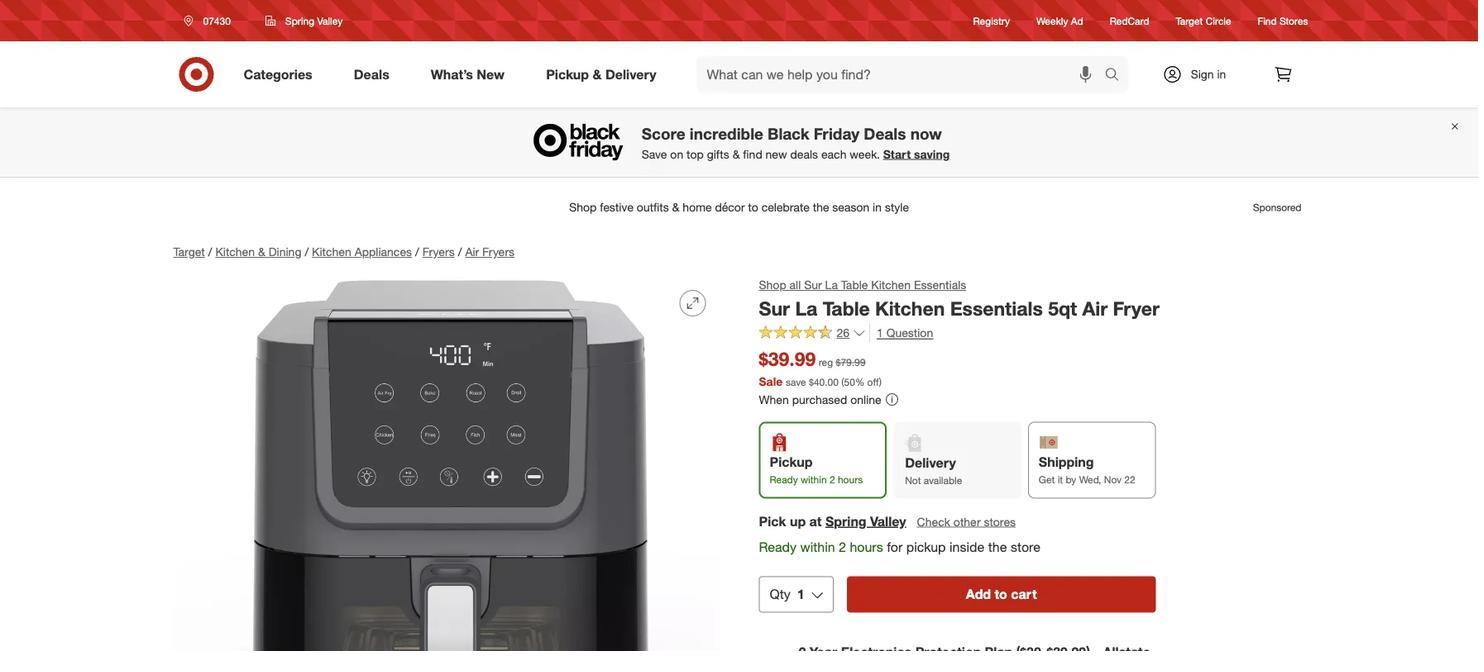 Task type: describe. For each thing, give the bounding box(es) containing it.
check other stores
[[917, 515, 1016, 529]]

off
[[868, 376, 879, 388]]

sale
[[759, 374, 783, 389]]

weekly ad link
[[1037, 14, 1084, 28]]

What can we help you find? suggestions appear below search field
[[697, 56, 1109, 93]]

new
[[477, 66, 505, 82]]

pick
[[759, 514, 786, 530]]

search button
[[1098, 56, 1137, 96]]

$
[[809, 376, 814, 388]]

$39.99 reg $79.99 sale save $ 40.00 ( 50 % off )
[[759, 348, 882, 389]]

$39.99
[[759, 348, 816, 371]]

2 inside 'pickup ready within 2 hours'
[[830, 473, 835, 486]]

1 vertical spatial spring
[[826, 514, 867, 530]]

nov
[[1104, 473, 1122, 486]]

shop
[[759, 278, 787, 292]]

0 horizontal spatial air
[[465, 245, 479, 259]]

sign in
[[1191, 67, 1226, 81]]

valley inside dropdown button
[[317, 14, 343, 27]]

0 vertical spatial delivery
[[606, 66, 657, 82]]

0 vertical spatial essentials
[[914, 278, 967, 292]]

1 vertical spatial hours
[[850, 539, 883, 556]]

what's new
[[431, 66, 505, 82]]

5qt
[[1048, 297, 1077, 320]]

shipping
[[1039, 454, 1094, 471]]

cart
[[1011, 587, 1037, 603]]

by
[[1066, 473, 1077, 486]]

target / kitchen & dining / kitchen appliances / fryers / air fryers
[[173, 245, 515, 259]]

on
[[670, 147, 684, 161]]

target for target circle
[[1176, 14, 1203, 27]]

kitchen up the 1 question link
[[872, 278, 911, 292]]

1 vertical spatial essentials
[[950, 297, 1043, 320]]

it
[[1058, 473, 1063, 486]]

spring valley button
[[255, 6, 353, 36]]

0 horizontal spatial 1
[[797, 587, 805, 603]]

at
[[810, 514, 822, 530]]

2 / from the left
[[305, 245, 309, 259]]

target for target / kitchen & dining / kitchen appliances / fryers / air fryers
[[173, 245, 205, 259]]

sign in link
[[1149, 56, 1252, 93]]

deals
[[790, 147, 818, 161]]

score incredible black friday deals now save on top gifts & find new deals each week. start saving
[[642, 124, 950, 161]]

ready within 2 hours for pickup inside the store
[[759, 539, 1041, 556]]

the
[[989, 539, 1007, 556]]

qty
[[770, 587, 791, 603]]

get
[[1039, 473, 1055, 486]]

0 vertical spatial deals
[[354, 66, 389, 82]]

score
[[642, 124, 686, 143]]

(
[[842, 376, 844, 388]]

when
[[759, 393, 789, 407]]

to
[[995, 587, 1008, 603]]

$79.99
[[836, 357, 866, 369]]

kitchen appliances link
[[312, 245, 412, 259]]

1 horizontal spatial sur
[[804, 278, 822, 292]]

incredible
[[690, 124, 764, 143]]

sign
[[1191, 67, 1214, 81]]

1 vertical spatial within
[[801, 539, 835, 556]]

available
[[924, 474, 962, 487]]

spring valley button
[[826, 513, 906, 531]]

2 fryers from the left
[[482, 245, 515, 259]]

add to cart
[[966, 587, 1037, 603]]

spring valley
[[285, 14, 343, 27]]

1 / from the left
[[208, 245, 212, 259]]

deals link
[[340, 56, 410, 93]]

save
[[642, 147, 667, 161]]

find
[[743, 147, 763, 161]]

1 question link
[[870, 324, 933, 343]]

weekly ad
[[1037, 14, 1084, 27]]

categories
[[244, 66, 313, 82]]

air fryers link
[[465, 245, 515, 259]]

deals inside score incredible black friday deals now save on top gifts & find new deals each week. start saving
[[864, 124, 906, 143]]

inside
[[950, 539, 985, 556]]

redcard
[[1110, 14, 1150, 27]]

1 vertical spatial table
[[823, 297, 870, 320]]

fryer
[[1113, 297, 1160, 320]]

1 vertical spatial 2
[[839, 539, 846, 556]]

what's new link
[[417, 56, 526, 93]]

registry link
[[973, 14, 1010, 28]]

appliances
[[355, 245, 412, 259]]

weekly
[[1037, 14, 1069, 27]]

stores
[[984, 515, 1016, 529]]

add
[[966, 587, 991, 603]]

purchased
[[792, 393, 848, 407]]

kitchen right dining
[[312, 245, 351, 259]]

1 vertical spatial ready
[[759, 539, 797, 556]]

22
[[1125, 473, 1136, 486]]

within inside 'pickup ready within 2 hours'
[[801, 473, 827, 486]]

fryers link
[[423, 245, 455, 259]]

gifts
[[707, 147, 730, 161]]

40.00
[[814, 376, 839, 388]]

all
[[790, 278, 801, 292]]

50
[[844, 376, 855, 388]]

shipping get it by wed, nov 22
[[1039, 454, 1136, 486]]



Task type: locate. For each thing, give the bounding box(es) containing it.
air right fryers link
[[465, 245, 479, 259]]

1 vertical spatial pickup
[[770, 454, 813, 471]]

/ right target link
[[208, 245, 212, 259]]

0 vertical spatial la
[[825, 278, 838, 292]]

0 horizontal spatial fryers
[[423, 245, 455, 259]]

pickup right "new"
[[546, 66, 589, 82]]

pickup up up
[[770, 454, 813, 471]]

within up at
[[801, 473, 827, 486]]

reg
[[819, 357, 833, 369]]

pickup & delivery
[[546, 66, 657, 82]]

07430
[[203, 14, 231, 27]]

1 vertical spatial sur
[[759, 297, 790, 320]]

&
[[593, 66, 602, 82], [733, 147, 740, 161], [258, 245, 265, 259]]

circle
[[1206, 14, 1232, 27]]

/ right dining
[[305, 245, 309, 259]]

top
[[687, 147, 704, 161]]

now
[[911, 124, 942, 143]]

1 horizontal spatial air
[[1083, 297, 1108, 320]]

delivery up score
[[606, 66, 657, 82]]

fryers
[[423, 245, 455, 259], [482, 245, 515, 259]]

0 vertical spatial &
[[593, 66, 602, 82]]

delivery inside delivery not available
[[905, 455, 956, 471]]

question
[[887, 326, 933, 341]]

0 vertical spatial target
[[1176, 14, 1203, 27]]

find stores link
[[1258, 14, 1309, 28]]

fryers left air fryers link
[[423, 245, 455, 259]]

target link
[[173, 245, 205, 259]]

table
[[841, 278, 868, 292], [823, 297, 870, 320]]

black
[[768, 124, 810, 143]]

1 horizontal spatial delivery
[[905, 455, 956, 471]]

spring right at
[[826, 514, 867, 530]]

redcard link
[[1110, 14, 1150, 28]]

1 horizontal spatial pickup
[[770, 454, 813, 471]]

pickup for &
[[546, 66, 589, 82]]

sur down the shop
[[759, 297, 790, 320]]

1 vertical spatial deals
[[864, 124, 906, 143]]

spring inside dropdown button
[[285, 14, 315, 27]]

valley up deals link
[[317, 14, 343, 27]]

online
[[851, 393, 882, 407]]

pickup
[[907, 539, 946, 556]]

other
[[954, 515, 981, 529]]

1 horizontal spatial target
[[1176, 14, 1203, 27]]

1 vertical spatial delivery
[[905, 455, 956, 471]]

air
[[465, 245, 479, 259], [1083, 297, 1108, 320]]

spring
[[285, 14, 315, 27], [826, 514, 867, 530]]

add to cart button
[[847, 577, 1156, 613]]

spring up categories link
[[285, 14, 315, 27]]

0 vertical spatial ready
[[770, 473, 798, 486]]

0 horizontal spatial la
[[795, 297, 818, 320]]

0 vertical spatial 1
[[877, 326, 884, 341]]

0 vertical spatial table
[[841, 278, 868, 292]]

kitchen right target link
[[215, 245, 255, 259]]

target circle
[[1176, 14, 1232, 27]]

1 vertical spatial 1
[[797, 587, 805, 603]]

la down all
[[795, 297, 818, 320]]

ad
[[1071, 14, 1084, 27]]

target circle link
[[1176, 14, 1232, 28]]

1 horizontal spatial la
[[825, 278, 838, 292]]

shop all sur la table kitchen essentials sur la table kitchen essentials 5qt air fryer
[[759, 278, 1160, 320]]

essentials up question
[[914, 278, 967, 292]]

0 vertical spatial within
[[801, 473, 827, 486]]

search
[[1098, 68, 1137, 84]]

deals
[[354, 66, 389, 82], [864, 124, 906, 143]]

0 horizontal spatial 2
[[830, 473, 835, 486]]

delivery
[[606, 66, 657, 82], [905, 455, 956, 471]]

0 horizontal spatial delivery
[[606, 66, 657, 82]]

ready
[[770, 473, 798, 486], [759, 539, 797, 556]]

start
[[883, 147, 911, 161]]

store
[[1011, 539, 1041, 556]]

in
[[1217, 67, 1226, 81]]

07430 button
[[173, 6, 248, 36]]

categories link
[[230, 56, 333, 93]]

target left circle
[[1176, 14, 1203, 27]]

la right all
[[825, 278, 838, 292]]

within down at
[[801, 539, 835, 556]]

0 horizontal spatial spring
[[285, 14, 315, 27]]

week.
[[850, 147, 880, 161]]

3 / from the left
[[415, 245, 419, 259]]

%
[[855, 376, 865, 388]]

check
[[917, 515, 951, 529]]

essentials left 5qt
[[950, 297, 1043, 320]]

0 horizontal spatial pickup
[[546, 66, 589, 82]]

each
[[822, 147, 847, 161]]

1 horizontal spatial valley
[[870, 514, 906, 530]]

/ right fryers link
[[458, 245, 462, 259]]

0 vertical spatial pickup
[[546, 66, 589, 82]]

registry
[[973, 14, 1010, 27]]

2 horizontal spatial &
[[733, 147, 740, 161]]

wed,
[[1079, 473, 1102, 486]]

0 horizontal spatial sur
[[759, 297, 790, 320]]

2 down pick up at spring valley
[[839, 539, 846, 556]]

0 horizontal spatial valley
[[317, 14, 343, 27]]

1 vertical spatial valley
[[870, 514, 906, 530]]

1 vertical spatial air
[[1083, 297, 1108, 320]]

target left the 'kitchen & dining' link
[[173, 245, 205, 259]]

1 left question
[[877, 326, 884, 341]]

1 vertical spatial target
[[173, 245, 205, 259]]

26 link
[[759, 324, 866, 344]]

/ left fryers link
[[415, 245, 419, 259]]

0 vertical spatial air
[[465, 245, 479, 259]]

pickup inside 'pickup ready within 2 hours'
[[770, 454, 813, 471]]

sur la table kitchen essentials 5qt air fryer, 1 of 8 image
[[173, 277, 719, 652]]

hours inside 'pickup ready within 2 hours'
[[838, 473, 863, 486]]

0 vertical spatial spring
[[285, 14, 315, 27]]

kitchen up question
[[875, 297, 945, 320]]

1 horizontal spatial deals
[[864, 124, 906, 143]]

0 horizontal spatial deals
[[354, 66, 389, 82]]

sur right all
[[804, 278, 822, 292]]

check other stores button
[[916, 513, 1017, 532]]

0 vertical spatial 2
[[830, 473, 835, 486]]

save
[[786, 376, 806, 388]]

& inside score incredible black friday deals now save on top gifts & find new deals each week. start saving
[[733, 147, 740, 161]]

up
[[790, 514, 806, 530]]

1 horizontal spatial 2
[[839, 539, 846, 556]]

when purchased online
[[759, 393, 882, 407]]

0 horizontal spatial target
[[173, 245, 205, 259]]

0 horizontal spatial &
[[258, 245, 265, 259]]

air inside shop all sur la table kitchen essentials sur la table kitchen essentials 5qt air fryer
[[1083, 297, 1108, 320]]

air right 5qt
[[1083, 297, 1108, 320]]

1 question
[[877, 326, 933, 341]]

pickup for ready
[[770, 454, 813, 471]]

1 right qty
[[797, 587, 805, 603]]

/
[[208, 245, 212, 259], [305, 245, 309, 259], [415, 245, 419, 259], [458, 245, 462, 259]]

stores
[[1280, 14, 1309, 27]]

ready inside 'pickup ready within 2 hours'
[[770, 473, 798, 486]]

sur
[[804, 278, 822, 292], [759, 297, 790, 320]]

qty 1
[[770, 587, 805, 603]]

1 horizontal spatial fryers
[[482, 245, 515, 259]]

0 vertical spatial sur
[[804, 278, 822, 292]]

0 vertical spatial hours
[[838, 473, 863, 486]]

deals left what's
[[354, 66, 389, 82]]

2 vertical spatial &
[[258, 245, 265, 259]]

not
[[905, 474, 921, 487]]

delivery up available
[[905, 455, 956, 471]]

ready down pick
[[759, 539, 797, 556]]

1 vertical spatial &
[[733, 147, 740, 161]]

pickup
[[546, 66, 589, 82], [770, 454, 813, 471]]

friday
[[814, 124, 860, 143]]

1 fryers from the left
[[423, 245, 455, 259]]

pickup ready within 2 hours
[[770, 454, 863, 486]]

saving
[[914, 147, 950, 161]]

1 horizontal spatial spring
[[826, 514, 867, 530]]

new
[[766, 147, 787, 161]]

0 vertical spatial valley
[[317, 14, 343, 27]]

2 up pick up at spring valley
[[830, 473, 835, 486]]

hours up spring valley button
[[838, 473, 863, 486]]

1 horizontal spatial 1
[[877, 326, 884, 341]]

1 horizontal spatial &
[[593, 66, 602, 82]]

)
[[879, 376, 882, 388]]

dining
[[269, 245, 302, 259]]

4 / from the left
[[458, 245, 462, 259]]

ready up pick
[[770, 473, 798, 486]]

26
[[837, 326, 850, 341]]

1 vertical spatial la
[[795, 297, 818, 320]]

deals up start
[[864, 124, 906, 143]]

fryers right fryers link
[[482, 245, 515, 259]]

find
[[1258, 14, 1277, 27]]

advertisement region
[[160, 188, 1318, 228]]

valley up 'for' on the right bottom
[[870, 514, 906, 530]]

hours down spring valley button
[[850, 539, 883, 556]]

for
[[887, 539, 903, 556]]



Task type: vqa. For each thing, say whether or not it's contained in the screenshot.
With photos checkbox
no



